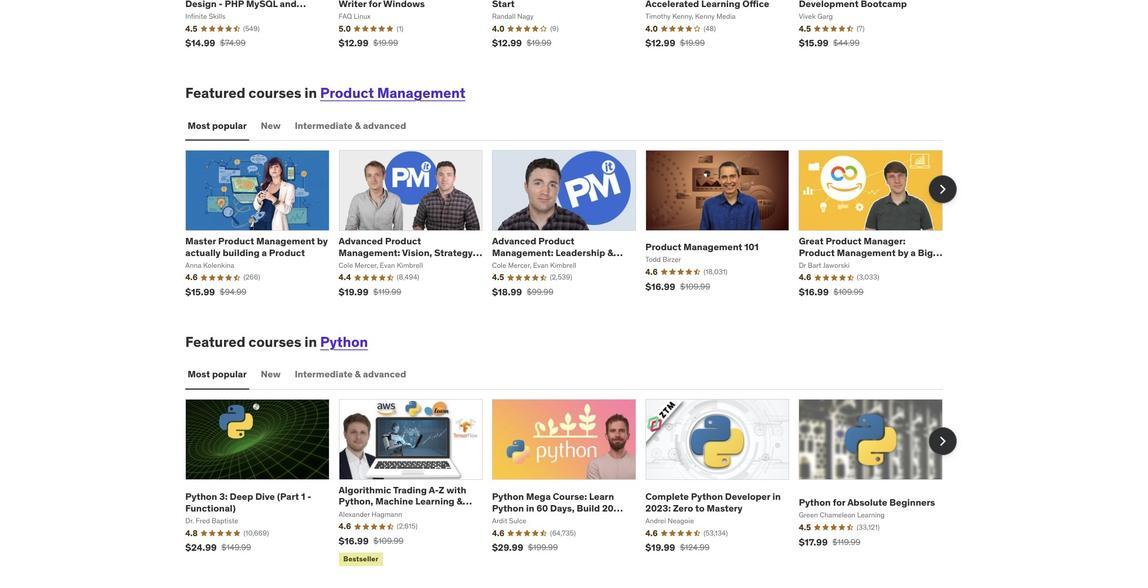 Task type: vqa. For each thing, say whether or not it's contained in the screenshot.
(3)
no



Task type: describe. For each thing, give the bounding box(es) containing it.
trading
[[393, 484, 427, 496]]

intermediate for python
[[295, 368, 353, 380]]

beginners
[[889, 497, 935, 508]]

complete
[[645, 491, 689, 503]]

20
[[602, 502, 614, 514]]

leadership
[[556, 247, 605, 258]]

python for absolute beginners link
[[799, 497, 935, 508]]

master product management by actually building a product link
[[185, 235, 328, 258]]

management: for vision,
[[339, 247, 400, 258]]

great product manager: product management by a big tech's pm
[[799, 235, 933, 270]]

apps
[[492, 513, 515, 525]]

most popular for featured courses in product management
[[188, 119, 247, 131]]

python 3: deep dive (part 1 - functional) link
[[185, 491, 311, 514]]

strategy
[[434, 247, 473, 258]]

algorithmic trading a-z with python, machine learning & aws link
[[339, 484, 472, 519]]

python inside "complete python developer in 2023: zero to mastery"
[[691, 491, 723, 503]]

intermediate & advanced button for python
[[292, 361, 409, 389]]

featured for featured courses in python
[[185, 333, 245, 351]]

in inside "complete python developer in 2023: zero to mastery"
[[772, 491, 781, 503]]

advanced for advanced product management: vision, strategy & metrics
[[339, 235, 383, 247]]

developer
[[725, 491, 770, 503]]

building
[[223, 247, 260, 258]]

with
[[446, 484, 466, 496]]

featured courses in product management
[[185, 84, 465, 102]]

python for absolute beginners
[[799, 497, 935, 508]]

master product management by actually building a product
[[185, 235, 328, 258]]

new button for product management
[[258, 112, 283, 140]]

intermediate & advanced for product
[[295, 119, 406, 131]]

python inside python 3: deep dive (part 1 - functional)
[[185, 491, 217, 503]]

days,
[[550, 502, 575, 514]]

course:
[[553, 491, 587, 503]]

-
[[307, 491, 311, 503]]

courses for product management
[[249, 84, 301, 102]]

next image
[[933, 432, 952, 451]]

& inside algorithmic trading a-z with python, machine learning & aws
[[457, 496, 463, 507]]

tech's
[[799, 258, 827, 270]]

& inside advanced product management: vision, strategy & metrics
[[475, 247, 481, 258]]

deep
[[230, 491, 253, 503]]

python mega course: learn python in 60 days, build 20 apps
[[492, 491, 614, 525]]

101
[[744, 241, 759, 253]]

most popular for featured courses in python
[[188, 368, 247, 380]]

python mega course: learn python in 60 days, build 20 apps link
[[492, 491, 623, 525]]

to
[[695, 502, 705, 514]]

a for product
[[262, 247, 267, 258]]

(part
[[277, 491, 299, 503]]

functional)
[[185, 502, 236, 514]]

mastery
[[707, 502, 743, 514]]

featured for featured courses in product management
[[185, 84, 245, 102]]

advanced for advanced product management: leadership & communication
[[492, 235, 536, 247]]

product management 101
[[645, 241, 759, 253]]

mega
[[526, 491, 551, 503]]

advanced for python
[[363, 368, 406, 380]]

big
[[918, 247, 933, 258]]

featured courses in python
[[185, 333, 368, 351]]

complete python developer in 2023: zero to mastery link
[[645, 491, 781, 514]]

absolute
[[847, 497, 887, 508]]

dive
[[255, 491, 275, 503]]

algorithmic
[[339, 484, 391, 496]]

next image
[[933, 180, 952, 199]]

z
[[439, 484, 444, 496]]

most for featured courses in python
[[188, 368, 210, 380]]

product management link
[[320, 84, 465, 102]]

most for featured courses in product management
[[188, 119, 210, 131]]



Task type: locate. For each thing, give the bounding box(es) containing it.
& down featured courses in product management
[[355, 119, 361, 131]]

a
[[262, 247, 267, 258], [911, 247, 916, 258]]

great product manager: product management by a big tech's pm link
[[799, 235, 942, 270]]

1 most popular button from the top
[[185, 112, 249, 140]]

1 most from the top
[[188, 119, 210, 131]]

1 vertical spatial featured
[[185, 333, 245, 351]]

1 horizontal spatial management:
[[492, 247, 554, 258]]

carousel element containing algorithmic trading a-z with python, machine learning & aws
[[185, 399, 957, 568]]

aws
[[339, 507, 360, 519]]

new button
[[258, 112, 283, 140], [258, 361, 283, 389]]

2023:
[[645, 502, 671, 514]]

1 horizontal spatial advanced
[[492, 235, 536, 247]]

advanced for product
[[363, 119, 406, 131]]

learning
[[415, 496, 454, 507]]

popular
[[212, 119, 247, 131], [212, 368, 247, 380]]

new for python
[[261, 368, 281, 380]]

great
[[799, 235, 824, 247]]

2 intermediate & advanced from the top
[[295, 368, 406, 380]]

1 popular from the top
[[212, 119, 247, 131]]

metrics
[[339, 258, 372, 270]]

1 intermediate & advanced from the top
[[295, 119, 406, 131]]

& right z
[[457, 496, 463, 507]]

intermediate down featured courses in product management
[[295, 119, 353, 131]]

1 courses from the top
[[249, 84, 301, 102]]

1 vertical spatial most popular button
[[185, 361, 249, 389]]

0 horizontal spatial management:
[[339, 247, 400, 258]]

advanced product management: leadership & communication link
[[492, 235, 623, 270]]

management inside great product manager: product management by a big tech's pm
[[837, 247, 896, 258]]

learn
[[589, 491, 614, 503]]

advanced product management: vision, strategy & metrics
[[339, 235, 481, 270]]

popular for featured courses in product management
[[212, 119, 247, 131]]

2 a from the left
[[911, 247, 916, 258]]

1 vertical spatial most
[[188, 368, 210, 380]]

3:
[[219, 491, 228, 503]]

python 3: deep dive (part 1 - functional)
[[185, 491, 311, 514]]

courses
[[249, 84, 301, 102], [249, 333, 301, 351]]

0 vertical spatial new button
[[258, 112, 283, 140]]

2 new button from the top
[[258, 361, 283, 389]]

2 courses from the top
[[249, 333, 301, 351]]

product
[[320, 84, 374, 102], [218, 235, 254, 247], [385, 235, 421, 247], [538, 235, 574, 247], [826, 235, 862, 247], [645, 241, 681, 253], [269, 247, 305, 258], [799, 247, 835, 258]]

0 horizontal spatial by
[[317, 235, 328, 247]]

a inside master product management by actually building a product
[[262, 247, 267, 258]]

intermediate & advanced down python link
[[295, 368, 406, 380]]

2 management: from the left
[[492, 247, 554, 258]]

management:
[[339, 247, 400, 258], [492, 247, 554, 258]]

0 vertical spatial carousel element
[[185, 150, 957, 306]]

featured
[[185, 84, 245, 102], [185, 333, 245, 351]]

& right strategy
[[475, 247, 481, 258]]

complete python developer in 2023: zero to mastery
[[645, 491, 781, 514]]

0 vertical spatial intermediate & advanced button
[[292, 112, 409, 140]]

intermediate & advanced button down featured courses in product management
[[292, 112, 409, 140]]

advanced product management: vision, strategy & metrics link
[[339, 235, 482, 270]]

1 vertical spatial popular
[[212, 368, 247, 380]]

manager:
[[864, 235, 906, 247]]

intermediate & advanced button
[[292, 112, 409, 140], [292, 361, 409, 389]]

communication
[[492, 258, 563, 270]]

& right 'leadership' at the top of the page
[[607, 247, 613, 258]]

0 vertical spatial courses
[[249, 84, 301, 102]]

2 advanced from the top
[[363, 368, 406, 380]]

algorithmic trading a-z with python, machine learning & aws
[[339, 484, 466, 519]]

a inside great product manager: product management by a big tech's pm
[[911, 247, 916, 258]]

for
[[833, 497, 845, 508]]

0 vertical spatial advanced
[[363, 119, 406, 131]]

2 intermediate & advanced button from the top
[[292, 361, 409, 389]]

intermediate & advanced button for product
[[292, 112, 409, 140]]

1 management: from the left
[[339, 247, 400, 258]]

advanced up metrics on the left top
[[339, 235, 383, 247]]

a right building on the top of the page
[[262, 247, 267, 258]]

intermediate for product
[[295, 119, 353, 131]]

machine
[[375, 496, 413, 507]]

management: for leadership
[[492, 247, 554, 258]]

1 vertical spatial carousel element
[[185, 399, 957, 568]]

2 carousel element from the top
[[185, 399, 957, 568]]

actually
[[185, 247, 221, 258]]

carousel element
[[185, 150, 957, 306], [185, 399, 957, 568]]

advanced down python link
[[363, 368, 406, 380]]

0 vertical spatial most
[[188, 119, 210, 131]]

1 advanced from the left
[[339, 235, 383, 247]]

1 vertical spatial most popular
[[188, 368, 247, 380]]

in inside "python mega course: learn python in 60 days, build 20 apps"
[[526, 502, 534, 514]]

1 new from the top
[[261, 119, 281, 131]]

2 most from the top
[[188, 368, 210, 380]]

intermediate & advanced
[[295, 119, 406, 131], [295, 368, 406, 380]]

intermediate & advanced for python
[[295, 368, 406, 380]]

0 vertical spatial intermediate & advanced
[[295, 119, 406, 131]]

1 horizontal spatial a
[[911, 247, 916, 258]]

1 vertical spatial advanced
[[363, 368, 406, 380]]

product management 101 link
[[645, 241, 759, 253]]

carousel element for product management
[[185, 150, 957, 306]]

zero
[[673, 502, 693, 514]]

2 advanced from the left
[[492, 235, 536, 247]]

most popular button
[[185, 112, 249, 140], [185, 361, 249, 389]]

advanced up communication
[[492, 235, 536, 247]]

0 vertical spatial intermediate
[[295, 119, 353, 131]]

1 vertical spatial new
[[261, 368, 281, 380]]

popular for featured courses in python
[[212, 368, 247, 380]]

intermediate down python link
[[295, 368, 353, 380]]

1 vertical spatial new button
[[258, 361, 283, 389]]

1 vertical spatial intermediate & advanced
[[295, 368, 406, 380]]

1 advanced from the top
[[363, 119, 406, 131]]

advanced inside "advanced product management: leadership & communication"
[[492, 235, 536, 247]]

2 most popular from the top
[[188, 368, 247, 380]]

by inside master product management by actually building a product
[[317, 235, 328, 247]]

1 vertical spatial intermediate
[[295, 368, 353, 380]]

2 popular from the top
[[212, 368, 247, 380]]

product inside "advanced product management: leadership & communication"
[[538, 235, 574, 247]]

&
[[355, 119, 361, 131], [475, 247, 481, 258], [607, 247, 613, 258], [355, 368, 361, 380], [457, 496, 463, 507]]

intermediate & advanced down featured courses in product management
[[295, 119, 406, 131]]

1 featured from the top
[[185, 84, 245, 102]]

in
[[305, 84, 317, 102], [305, 333, 317, 351], [772, 491, 781, 503], [526, 502, 534, 514]]

advanced
[[339, 235, 383, 247], [492, 235, 536, 247]]

python
[[320, 333, 368, 351], [185, 491, 217, 503], [492, 491, 524, 503], [691, 491, 723, 503], [799, 497, 831, 508], [492, 502, 524, 514]]

1 a from the left
[[262, 247, 267, 258]]

management
[[377, 84, 465, 102], [256, 235, 315, 247], [683, 241, 742, 253], [837, 247, 896, 258]]

& inside "advanced product management: leadership & communication"
[[607, 247, 613, 258]]

1 vertical spatial intermediate & advanced button
[[292, 361, 409, 389]]

& down python link
[[355, 368, 361, 380]]

0 vertical spatial most popular button
[[185, 112, 249, 140]]

build
[[577, 502, 600, 514]]

advanced
[[363, 119, 406, 131], [363, 368, 406, 380]]

1 vertical spatial courses
[[249, 333, 301, 351]]

intermediate
[[295, 119, 353, 131], [295, 368, 353, 380]]

1
[[301, 491, 305, 503]]

advanced down product management link
[[363, 119, 406, 131]]

most popular button for featured courses in product management
[[185, 112, 249, 140]]

python,
[[339, 496, 373, 507]]

management inside master product management by actually building a product
[[256, 235, 315, 247]]

new for product management
[[261, 119, 281, 131]]

2 new from the top
[[261, 368, 281, 380]]

1 intermediate from the top
[[295, 119, 353, 131]]

new button for python
[[258, 361, 283, 389]]

python link
[[320, 333, 368, 351]]

0 vertical spatial most popular
[[188, 119, 247, 131]]

2 most popular button from the top
[[185, 361, 249, 389]]

0 vertical spatial new
[[261, 119, 281, 131]]

vision,
[[402, 247, 432, 258]]

a left big in the top of the page
[[911, 247, 916, 258]]

1 carousel element from the top
[[185, 150, 957, 306]]

0 horizontal spatial advanced
[[339, 235, 383, 247]]

by inside great product manager: product management by a big tech's pm
[[898, 247, 909, 258]]

1 new button from the top
[[258, 112, 283, 140]]

advanced product management: leadership & communication
[[492, 235, 613, 270]]

60
[[536, 502, 548, 514]]

management: inside "advanced product management: leadership & communication"
[[492, 247, 554, 258]]

a-
[[429, 484, 439, 496]]

product inside advanced product management: vision, strategy & metrics
[[385, 235, 421, 247]]

intermediate & advanced button down python link
[[292, 361, 409, 389]]

pm
[[829, 258, 843, 270]]

new
[[261, 119, 281, 131], [261, 368, 281, 380]]

master
[[185, 235, 216, 247]]

1 intermediate & advanced button from the top
[[292, 112, 409, 140]]

2 featured from the top
[[185, 333, 245, 351]]

most popular button for featured courses in python
[[185, 361, 249, 389]]

advanced inside advanced product management: vision, strategy & metrics
[[339, 235, 383, 247]]

1 most popular from the top
[[188, 119, 247, 131]]

2 intermediate from the top
[[295, 368, 353, 380]]

a for big
[[911, 247, 916, 258]]

carousel element containing master product management by actually building a product
[[185, 150, 957, 306]]

most
[[188, 119, 210, 131], [188, 368, 210, 380]]

management: left 'leadership' at the top of the page
[[492, 247, 554, 258]]

management: inside advanced product management: vision, strategy & metrics
[[339, 247, 400, 258]]

0 horizontal spatial a
[[262, 247, 267, 258]]

carousel element for python
[[185, 399, 957, 568]]

courses for python
[[249, 333, 301, 351]]

management: left vision,
[[339, 247, 400, 258]]

by
[[317, 235, 328, 247], [898, 247, 909, 258]]

0 vertical spatial popular
[[212, 119, 247, 131]]

1 horizontal spatial by
[[898, 247, 909, 258]]

most popular
[[188, 119, 247, 131], [188, 368, 247, 380]]

0 vertical spatial featured
[[185, 84, 245, 102]]



